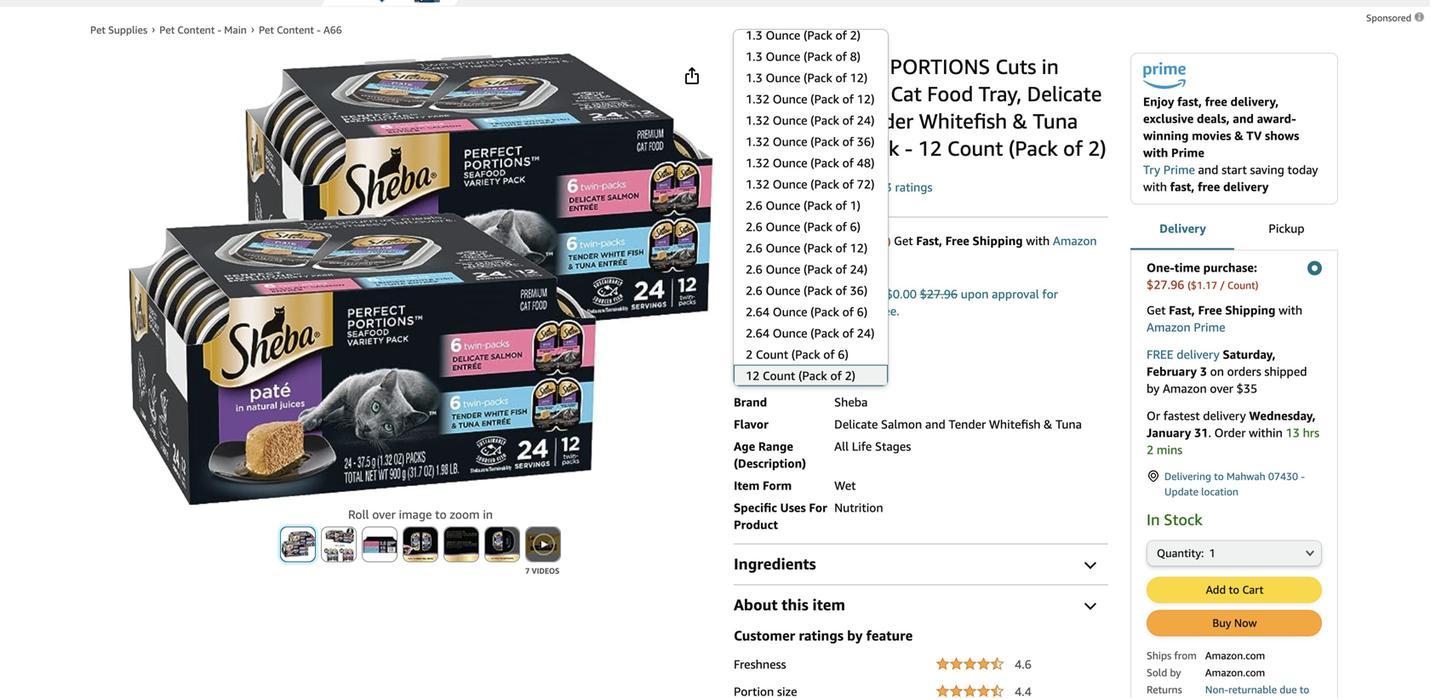 Task type: vqa. For each thing, say whether or not it's contained in the screenshot.
2nd 1.32 from the bottom
yes



Task type: locate. For each thing, give the bounding box(es) containing it.
ounce up 1.32 ounce (pack of 36) "link"
[[773, 113, 808, 127]]

fast, down try prime "link"
[[1170, 180, 1195, 194]]

0 vertical spatial tuna
[[1033, 109, 1078, 133]]

for
[[809, 501, 827, 515]]

12) down perfect
[[857, 92, 875, 106]]

for
[[1043, 287, 1058, 301]]

12 up brand
[[746, 369, 760, 383]]

$27.96 down one-
[[1147, 277, 1185, 291]]

and
[[810, 109, 845, 133], [1233, 111, 1254, 125], [1199, 162, 1219, 177], [925, 417, 946, 431]]

returnable
[[1229, 684, 1277, 696]]

delivery for free
[[1224, 180, 1269, 194]]

delicate
[[1027, 81, 1102, 106], [835, 417, 878, 431]]

1 vertical spatial shipping
[[1226, 303, 1276, 317]]

1.32 down sheba
[[746, 92, 770, 106]]

0 horizontal spatial dropdown image
[[853, 367, 862, 373]]

list box
[[733, 24, 888, 450]]

with for and start saving today with
[[1144, 180, 1167, 194]]

0 horizontal spatial amazon prime link
[[768, 234, 1097, 265]]

section expand image
[[1085, 557, 1097, 569]]

to up location
[[1214, 470, 1224, 482]]

get down one-
[[1147, 303, 1166, 317]]

delivery down start
[[1224, 180, 1269, 194]]

orders
[[1228, 364, 1262, 378]]

get left $50
[[746, 287, 765, 301]]

all
[[835, 439, 849, 453]]

amazon up free
[[1147, 320, 1191, 334]]

of
[[836, 28, 847, 42], [836, 49, 847, 63], [836, 71, 847, 85], [843, 92, 854, 106], [843, 113, 854, 127], [843, 135, 854, 149], [1064, 136, 1083, 161], [843, 156, 854, 170], [843, 177, 854, 191], [836, 198, 847, 212], [836, 220, 847, 234], [836, 241, 847, 255], [836, 262, 847, 276], [836, 284, 847, 298], [843, 305, 854, 319], [843, 326, 854, 340], [824, 347, 835, 361], [823, 364, 833, 377], [831, 369, 842, 383]]

ingredients button
[[734, 554, 1109, 574]]

salmon up stages
[[881, 417, 922, 431]]

1 vertical spatial 4.6
[[1015, 657, 1032, 671]]

0 vertical spatial amazon.com
[[1206, 650, 1266, 661]]

dropdown image up add to cart submit
[[1306, 549, 1315, 556]]

12 right pack
[[918, 136, 942, 161]]

(pack up '1.32 ounce (pack of 12)' link
[[804, 71, 833, 85]]

shipping up approval
[[973, 234, 1023, 248]]

1 horizontal spatial ratings
[[895, 180, 933, 194]]

delicate inside sheba perfect portions cuts in gravy adult wet cat food tray, delicate salmon and tender whitefish & tuna entrée, twin-pack - 12 count (pack of 2) visit the sheba store
[[1027, 81, 1102, 106]]

1 horizontal spatial shipping
[[1226, 303, 1276, 317]]

sheba
[[781, 163, 815, 177], [835, 395, 868, 409]]

2.6 ounce (pack of 12) link
[[734, 237, 888, 258]]

over inside on orders shipped by amazon over $35
[[1210, 381, 1234, 395]]

amazon.com up returnable
[[1206, 667, 1266, 678]]

13
[[1286, 426, 1300, 440]]

36) up 48)
[[857, 135, 875, 149]]

get
[[894, 234, 913, 248], [746, 287, 765, 301], [1147, 303, 1166, 317]]

2 horizontal spatial $27.96
[[1147, 277, 1185, 291]]

1.3 up sheba
[[746, 28, 763, 42]]

annual
[[840, 304, 877, 318]]

roll over image to zoom in
[[348, 507, 493, 521]]

leave feedback on sponsored ad element
[[1367, 12, 1426, 23]]

item
[[813, 596, 846, 614]]

2 vertical spatial delivery
[[1203, 409, 1246, 423]]

24) up pack
[[857, 113, 875, 127]]

dropdown image
[[853, 367, 862, 373], [1306, 549, 1315, 556]]

content
[[177, 24, 215, 36], [277, 24, 314, 36]]

1
[[1209, 546, 1216, 560]]

3 2.6 from the top
[[746, 241, 763, 255]]

0 vertical spatial free
[[1205, 94, 1228, 108]]

1 vertical spatial fast,
[[1169, 303, 1195, 317]]

get for get fast, free shipping with
[[894, 234, 913, 248]]

0 horizontal spatial ›
[[152, 23, 155, 35]]

2 horizontal spatial get
[[1147, 303, 1166, 317]]

by down "february"
[[1147, 381, 1160, 395]]

0 horizontal spatial salmon
[[734, 109, 804, 133]]

1 horizontal spatial pet
[[159, 24, 175, 36]]

(pack down "2.64 ounce (pack of 24)" link
[[793, 364, 820, 377]]

12 down size:
[[744, 364, 757, 377]]

get inside get fast, free shipping with amazon prime
[[1147, 303, 1166, 317]]

count
[[948, 136, 1003, 161], [756, 347, 789, 361], [760, 364, 790, 377], [763, 369, 796, 383]]

over right roll
[[372, 507, 396, 521]]

12) down 8)
[[850, 71, 868, 85]]

0 horizontal spatial content
[[177, 24, 215, 36]]

free
[[1147, 347, 1174, 361]]

tender inside sheba perfect portions cuts in gravy adult wet cat food tray, delicate salmon and tender whitefish & tuna entrée, twin-pack - 12 count (pack of 2) visit the sheba store
[[850, 109, 914, 133]]

free
[[1205, 94, 1228, 108], [1198, 180, 1220, 194]]

2 vertical spatial get
[[1147, 303, 1166, 317]]

from
[[1175, 650, 1197, 661]]

2 1.32 from the top
[[746, 113, 770, 127]]

count inside sheba perfect portions cuts in gravy adult wet cat food tray, delicate salmon and tender whitefish & tuna entrée, twin-pack - 12 count (pack of 2) visit the sheba store
[[948, 136, 1003, 161]]

free delivery
[[1147, 347, 1220, 361]]

over down on
[[1210, 381, 1234, 395]]

1 horizontal spatial salmon
[[881, 417, 922, 431]]

3 1.32 from the top
[[746, 135, 770, 149]]

0 horizontal spatial fast,
[[916, 234, 943, 248]]

0 horizontal spatial sheba
[[781, 163, 815, 177]]

amazon down "february"
[[1163, 381, 1207, 395]]

2 left mins
[[1147, 443, 1154, 457]]

to
[[1214, 470, 1224, 482], [435, 507, 447, 521], [1229, 583, 1240, 596], [1300, 684, 1310, 696]]

a66
[[324, 24, 342, 36]]

Add to Cart submit
[[1148, 578, 1322, 602]]

6) up 12 count (pack of 2) link
[[838, 347, 849, 361]]

sheba
[[734, 54, 797, 79]]

2.6 ounce (pack of 1) link
[[734, 195, 888, 216]]

count down tray,
[[948, 136, 1003, 161]]

tuna inside sheba perfect portions cuts in gravy adult wet cat food tray, delicate salmon and tender whitefish & tuna entrée, twin-pack - 12 count (pack of 2) visit the sheba store
[[1033, 109, 1078, 133]]

- left main
[[218, 24, 222, 36]]

on orders shipped by amazon over $35
[[1147, 364, 1307, 395]]

with inside get fast, free shipping with amazon prime
[[1279, 303, 1303, 317]]

ratings down item
[[799, 628, 844, 644]]

with inside and start saving today with
[[1144, 180, 1167, 194]]

1.3 up '1.32 ounce (pack of 12)' link
[[746, 71, 763, 85]]

free up deals, at right top
[[1205, 94, 1228, 108]]

1 horizontal spatial free
[[1198, 303, 1222, 317]]

6) down get $50 off instantly: pay $0.00 $27.96 on the top right
[[857, 305, 868, 319]]

quantity:
[[1157, 546, 1204, 560]]

start
[[1222, 162, 1247, 177]]

free down one-time purchase: $27.96 ( $1.17 / count) at the right top of the page
[[1198, 303, 1222, 317]]

12
[[918, 136, 942, 161], [744, 364, 757, 377], [746, 369, 760, 383]]

1 horizontal spatial $1.17
[[1191, 279, 1218, 291]]

by inside "ships from amazon.com sold by"
[[1170, 667, 1181, 678]]

1 1.32 from the top
[[746, 92, 770, 106]]

/ inside $27.96 ( $1.17 / count)
[[852, 235, 857, 247]]

36) up "annual"
[[850, 284, 868, 298]]

0 vertical spatial count)
[[860, 235, 891, 247]]

2 1.3 from the top
[[746, 49, 763, 63]]

wet inside sheba perfect portions cuts in gravy adult wet cat food tray, delicate salmon and tender whitefish & tuna entrée, twin-pack - 12 count (pack of 2) visit the sheba store
[[849, 81, 886, 106]]

2 up brand
[[746, 347, 753, 361]]

2) down 2 count (pack of 6) link
[[845, 369, 856, 383]]

1 horizontal spatial sheba
[[835, 395, 868, 409]]

0 horizontal spatial free
[[946, 234, 970, 248]]

perfect
[[803, 54, 885, 79]]

0 horizontal spatial 4.6
[[734, 180, 754, 194]]

sheba perfect portions cuts in gravy adult wet cat food tray, delicate salmon and tender whitefish &amp; tuna entrée, twin-pack - 12 count (pack of 2) image
[[128, 53, 714, 506]]

tender
[[850, 109, 914, 133], [949, 417, 986, 431]]

1 horizontal spatial ›
[[251, 23, 254, 35]]

1 vertical spatial amazon prime link
[[1147, 320, 1226, 334]]

shipping for get fast, free shipping with
[[973, 234, 1023, 248]]

0 vertical spatial wet
[[849, 81, 886, 106]]

2 horizontal spatial in
[[1042, 54, 1059, 79]]

0 horizontal spatial get
[[746, 287, 765, 301]]

in right "cuts"
[[1042, 54, 1059, 79]]

0 horizontal spatial in
[[483, 507, 493, 521]]

1 vertical spatial (
[[1188, 279, 1191, 291]]

(pack up the 2.6 ounce (pack of 24) link
[[804, 241, 833, 255]]

0 horizontal spatial 2
[[746, 347, 753, 361]]

0 vertical spatial delicate
[[1027, 81, 1102, 106]]

( inside $27.96 ( $1.17 / count)
[[820, 235, 823, 247]]

1.3 up gravy
[[746, 49, 763, 63]]

1 1.3 from the top
[[746, 28, 763, 42]]

2 2.64 from the top
[[746, 326, 770, 340]]

pet right main
[[259, 24, 274, 36]]

ounce up 1.3 ounce (pack of 12) link
[[766, 49, 801, 63]]

1 horizontal spatial count)
[[1228, 279, 1259, 291]]

with for get fast, free shipping with
[[1026, 234, 1050, 248]]

prime up $50
[[768, 251, 800, 265]]

None submit
[[281, 527, 315, 561], [322, 527, 356, 561], [363, 527, 397, 561], [404, 527, 438, 561], [444, 527, 479, 561], [485, 527, 519, 561], [526, 527, 560, 561], [281, 527, 315, 561], [322, 527, 356, 561], [363, 527, 397, 561], [404, 527, 438, 561], [444, 527, 479, 561], [485, 527, 519, 561], [526, 527, 560, 561]]

3 pet from the left
[[259, 24, 274, 36]]

free inside get fast, free shipping with amazon prime
[[1198, 303, 1222, 317]]

0 vertical spatial shipping
[[973, 234, 1023, 248]]

amazon.com inside amazon.com returns
[[1206, 667, 1266, 678]]

12)
[[850, 71, 868, 85], [857, 92, 875, 106], [850, 241, 868, 255]]

2 amazon.com from the top
[[1206, 667, 1266, 678]]

with down the try
[[1144, 180, 1167, 194]]

2 vertical spatial by
[[1170, 667, 1181, 678]]

1 amazon.com from the top
[[1206, 650, 1266, 661]]

buy
[[1213, 616, 1232, 630]]

2) up 8)
[[850, 28, 861, 42]]

& inside 'enjoy fast, free delivery, exclusive deals, and award- winning movies & tv shows with prime try prime'
[[1235, 128, 1244, 142]]

0 vertical spatial 2.64
[[746, 305, 770, 319]]

0 vertical spatial in
[[1042, 54, 1059, 79]]

shipping inside get fast, free shipping with amazon prime
[[1226, 303, 1276, 317]]

1 vertical spatial get
[[746, 287, 765, 301]]

1 vertical spatial ratings
[[799, 628, 844, 644]]

0 vertical spatial by
[[1147, 381, 1160, 395]]

1.3
[[746, 28, 763, 42], [746, 49, 763, 63], [746, 71, 763, 85]]

1 horizontal spatial by
[[1147, 381, 1160, 395]]

(pack up 2.64 ounce (pack of 6) 'link'
[[804, 284, 833, 298]]

delivery,
[[1231, 94, 1279, 108]]

free up upon
[[946, 234, 970, 248]]

0 vertical spatial 2
[[746, 347, 753, 361]]

0 vertical spatial over
[[1210, 381, 1234, 395]]

1 vertical spatial $1.17
[[1191, 279, 1218, 291]]

0 vertical spatial dropdown image
[[853, 367, 862, 373]]

2 vertical spatial 1.3
[[746, 71, 763, 85]]

january
[[1147, 426, 1192, 440]]

count down 2 count (pack of 6) link
[[763, 369, 796, 383]]

0 vertical spatial amazon prime link
[[768, 234, 1097, 265]]

fastest
[[1164, 409, 1200, 423]]

2.64
[[746, 305, 770, 319], [746, 326, 770, 340]]

1 horizontal spatial /
[[1220, 279, 1225, 291]]

ounce down off
[[773, 305, 808, 319]]

ounce up '4.6' button
[[773, 156, 808, 170]]

0 horizontal spatial &
[[1013, 109, 1028, 133]]

1 horizontal spatial over
[[1210, 381, 1234, 395]]

6)
[[850, 220, 861, 234], [857, 305, 868, 319], [838, 347, 849, 361]]

get up $0.00
[[894, 234, 913, 248]]

1.32
[[746, 92, 770, 106], [746, 113, 770, 127], [746, 135, 770, 149], [746, 156, 770, 170], [746, 177, 770, 191]]

2 2.6 from the top
[[746, 220, 763, 234]]

delivering
[[1165, 470, 1212, 482]]

1)
[[850, 198, 861, 212]]

food
[[927, 81, 974, 106]]

1 horizontal spatial content
[[277, 24, 314, 36]]

content left main
[[177, 24, 215, 36]]

get $50 off instantly: pay $0.00 $27.96
[[746, 287, 958, 301]]

adult
[[793, 81, 843, 106]]

freshness
[[734, 657, 786, 671]]

/
[[852, 235, 857, 247], [1220, 279, 1225, 291]]

non-returnable due to button
[[1206, 682, 1310, 698]]

prime inside amazon prime
[[768, 251, 800, 265]]

0 vertical spatial whitefish
[[919, 109, 1008, 133]]

$1.17 down time
[[1191, 279, 1218, 291]]

add
[[1206, 583, 1226, 596]]

ratings for customer
[[799, 628, 844, 644]]

1 vertical spatial amazon.com
[[1206, 667, 1266, 678]]

delivery up the 3
[[1177, 347, 1220, 361]]

pet supplies › pet content - main › pet content - a66
[[90, 23, 342, 36]]

(pack inside sheba perfect portions cuts in gravy adult wet cat food tray, delicate salmon and tender whitefish & tuna entrée, twin-pack - 12 count (pack of 2) visit the sheba store
[[1009, 136, 1058, 161]]

1 vertical spatial by
[[847, 628, 863, 644]]

1 vertical spatial 2.64
[[746, 326, 770, 340]]

wet
[[849, 81, 886, 106], [835, 479, 856, 493]]

content left a66
[[277, 24, 314, 36]]

2.6 ounce (pack of 36) link
[[734, 280, 888, 301]]

amazon down $50
[[746, 304, 790, 318]]

0 horizontal spatial by
[[847, 628, 863, 644]]

tray,
[[979, 81, 1022, 106]]

feature
[[867, 628, 913, 644]]

order
[[1215, 426, 1246, 440]]

1 vertical spatial over
[[372, 507, 396, 521]]

1 horizontal spatial delicate
[[1027, 81, 1102, 106]]

price:
[[734, 231, 763, 245]]

amazon inside upon approval for amazon visa. no annual fee.
[[746, 304, 790, 318]]

$27.96 down 2k+ bought in past month on the top right of the page
[[768, 230, 817, 249]]

1.32 up the
[[746, 135, 770, 149]]

- inside delivering to mahwah 07430 - update location
[[1301, 470, 1305, 482]]

try
[[1144, 162, 1161, 177]]

ounce up 1.3 ounce (pack of 8) 'link'
[[766, 28, 801, 42]]

1 vertical spatial 1.3
[[746, 49, 763, 63]]

12) down 1) at the right of page
[[850, 241, 868, 255]]

0 vertical spatial tender
[[850, 109, 914, 133]]

2.6 ounce (pack of 24) link
[[734, 258, 888, 280]]

0 vertical spatial /
[[852, 235, 857, 247]]

fast, inside get fast, free shipping with amazon prime
[[1169, 303, 1195, 317]]

(pack up 1.32 ounce (pack of 48) link
[[811, 135, 840, 149]]

&
[[1013, 109, 1028, 133], [1235, 128, 1244, 142], [1044, 417, 1053, 431]]

0 vertical spatial free
[[946, 234, 970, 248]]

get for get fast, free shipping with amazon prime
[[1147, 303, 1166, 317]]

3 1.3 from the top
[[746, 71, 763, 85]]

$27.96 left upon
[[920, 287, 958, 301]]

2 horizontal spatial by
[[1170, 667, 1181, 678]]

dropdown image down 2 count (pack of 6) link
[[853, 367, 862, 373]]

1 vertical spatial 2
[[1147, 443, 1154, 457]]

1 2.6 from the top
[[746, 198, 763, 212]]

1.32 up '4.6' button
[[746, 156, 770, 170]]

2 inside 1.3 ounce (pack of 2) 1.3 ounce (pack of 8) 1.3 ounce (pack of 12) 1.32 ounce (pack of 12) 1.32 ounce (pack of 24) 1.32 ounce (pack of 36) 1.32 ounce (pack of 48) 1.32 ounce (pack of 72) 2.6 ounce (pack of 1) 2.6 ounce (pack of 6) 2.6 ounce (pack of 12) 2.6 ounce (pack of 24) 2.6 ounce (pack of 36) 2.64 ounce (pack of 6) 2.64 ounce (pack of 24) 2 count (pack of 6) 12 count (pack of 2)
[[746, 347, 753, 361]]

by left feature
[[847, 628, 863, 644]]

award-
[[1257, 111, 1297, 125]]

1 horizontal spatial (
[[1188, 279, 1191, 291]]

2 horizontal spatial pet
[[259, 24, 274, 36]]

month
[[825, 199, 856, 211]]

2 horizontal spatial &
[[1235, 128, 1244, 142]]

0 horizontal spatial ratings
[[799, 628, 844, 644]]

life
[[852, 439, 872, 453]]

( inside one-time purchase: $27.96 ( $1.17 / count)
[[1188, 279, 1191, 291]]

to right due
[[1300, 684, 1310, 696]]

1 horizontal spatial fast,
[[1169, 303, 1195, 317]]

winning
[[1144, 128, 1189, 142]]

1.32 up bought
[[746, 177, 770, 191]]

amazon prime link up $0.00
[[768, 234, 1097, 265]]

2 › from the left
[[251, 23, 254, 35]]

1 vertical spatial free
[[1198, 303, 1222, 317]]

fast, up exclusive
[[1178, 94, 1202, 108]]

purchase:
[[1204, 260, 1258, 274]]

0 vertical spatial salmon
[[734, 109, 804, 133]]

0 vertical spatial ratings
[[895, 180, 933, 194]]

enjoy
[[1144, 94, 1175, 108]]

delicate up life
[[835, 417, 878, 431]]

amazon.com down buy now submit
[[1206, 650, 1266, 661]]

1 horizontal spatial dropdown image
[[1306, 549, 1315, 556]]

wet down perfect
[[849, 81, 886, 106]]

1.32 ounce (pack of 12) link
[[734, 88, 888, 109]]

1 vertical spatial tender
[[949, 417, 986, 431]]

sold
[[1147, 667, 1168, 678]]

gravy
[[734, 81, 788, 106]]

1 horizontal spatial in
[[791, 199, 800, 211]]

2k+
[[734, 199, 752, 211]]

0 horizontal spatial count)
[[860, 235, 891, 247]]

1 vertical spatial sheba
[[835, 395, 868, 409]]

24)
[[857, 113, 875, 127], [850, 262, 868, 276], [857, 326, 875, 340]]

amazon.com returns
[[1147, 667, 1266, 696]]

tuna
[[1033, 109, 1078, 133], [1056, 417, 1082, 431]]

( down time
[[1188, 279, 1191, 291]]

flavor
[[734, 417, 769, 431]]

amazon.com inside "ships from amazon.com sold by"
[[1206, 650, 1266, 661]]

one-
[[1147, 260, 1175, 274]]

shipping up saturday,
[[1226, 303, 1276, 317]]

amazon inside get fast, free shipping with amazon prime
[[1147, 320, 1191, 334]]

buy now
[[1213, 616, 1257, 630]]

pet left supplies
[[90, 24, 106, 36]]

delicate down "cuts"
[[1027, 81, 1102, 106]]

(pack
[[804, 28, 833, 42], [804, 49, 833, 63], [804, 71, 833, 85], [811, 92, 840, 106], [811, 113, 840, 127], [811, 135, 840, 149], [1009, 136, 1058, 161], [811, 156, 840, 170], [811, 177, 840, 191], [804, 198, 833, 212], [804, 220, 833, 234], [804, 241, 833, 255], [804, 262, 833, 276], [804, 284, 833, 298], [811, 305, 840, 319], [811, 326, 840, 340], [792, 347, 820, 361], [793, 364, 820, 377], [799, 369, 827, 383]]

/ down 1) at the right of page
[[852, 235, 857, 247]]

tab list
[[1131, 207, 1339, 251]]

fast, down one-time purchase: $27.96 ( $1.17 / count) at the right top of the page
[[1169, 303, 1195, 317]]

wet up nutrition
[[835, 479, 856, 493]]

in inside sheba perfect portions cuts in gravy adult wet cat food tray, delicate salmon and tender whitefish & tuna entrée, twin-pack - 12 count (pack of 2) visit the sheba store
[[1042, 54, 1059, 79]]

0 horizontal spatial (
[[820, 235, 823, 247]]

with up for
[[1026, 234, 1050, 248]]

radio active image
[[1308, 261, 1322, 275]]

quantity: 1
[[1157, 546, 1216, 560]]

1.32 down gravy
[[746, 113, 770, 127]]

0 vertical spatial get
[[894, 234, 913, 248]]

ounce up the 2.6 ounce (pack of 24) link
[[766, 241, 801, 255]]

free up the delivery
[[1198, 180, 1220, 194]]

13 hrs 2 mins
[[1147, 426, 1320, 457]]

(
[[820, 235, 823, 247], [1188, 279, 1191, 291]]

brand
[[734, 395, 767, 409]]

0 horizontal spatial /
[[852, 235, 857, 247]]

saturday, february 3
[[1147, 347, 1276, 378]]

sheba perfect portions cuts in gravy adult wet cat food tray, delicate salmon and tender whitefish & tuna entrée, twin-pack - 12 count (pack of 2) visit the sheba store
[[734, 54, 1107, 177]]

2) left winning
[[1088, 136, 1107, 161]]

5 2.6 from the top
[[746, 284, 763, 298]]

& inside sheba perfect portions cuts in gravy adult wet cat food tray, delicate salmon and tender whitefish & tuna entrée, twin-pack - 12 count (pack of 2) visit the sheba store
[[1013, 109, 1028, 133]]

1.3 ounce (pack of 2) link
[[734, 24, 888, 46]]

- right pack
[[905, 136, 913, 161]]

prime right the try
[[1164, 162, 1195, 177]]

within
[[1249, 426, 1283, 440]]



Task type: describe. For each thing, give the bounding box(es) containing it.
1.3 ounce (pack of 2) 1.3 ounce (pack of 8) 1.3 ounce (pack of 12) 1.32 ounce (pack of 12) 1.32 ounce (pack of 24) 1.32 ounce (pack of 36) 1.32 ounce (pack of 48) 1.32 ounce (pack of 72) 2.6 ounce (pack of 1) 2.6 ounce (pack of 6) 2.6 ounce (pack of 12) 2.6 ounce (pack of 24) 2.6 ounce (pack of 36) 2.64 ounce (pack of 6) 2.64 ounce (pack of 24) 2 count (pack of 6) 12 count (pack of 2)
[[746, 28, 875, 383]]

get fast, free shipping with
[[894, 234, 1053, 248]]

(pack up the past
[[811, 177, 840, 191]]

2 content from the left
[[277, 24, 314, 36]]

the
[[760, 163, 778, 177]]

(description)
[[734, 456, 806, 470]]

(pack down instantly:
[[811, 305, 840, 319]]

/ inside one-time purchase: $27.96 ( $1.17 / count)
[[1220, 279, 1225, 291]]

12 count (pack of 2) option
[[733, 365, 888, 386]]

(pack up 1.32 ounce (pack of 36) "link"
[[811, 113, 840, 127]]

count up 12 count (pack of 2)
[[756, 347, 789, 361]]

0 vertical spatial 6)
[[850, 220, 861, 234]]

ounce up $50
[[766, 262, 801, 276]]

1 vertical spatial in
[[791, 199, 800, 211]]

ingredients
[[734, 555, 816, 573]]

1.32 ounce (pack of 24) link
[[734, 109, 888, 131]]

prime inside get fast, free shipping with amazon prime
[[1194, 320, 1226, 334]]

(pack up 12 count (pack of 2)
[[792, 347, 820, 361]]

fast, for get fast, free shipping with amazon prime
[[1169, 303, 1195, 317]]

2.6 ounce (pack of 6) link
[[734, 216, 888, 237]]

2 vertical spatial 24)
[[857, 326, 875, 340]]

amazon prime logo image
[[1144, 62, 1186, 93]]

(pack up 1.3 ounce (pack of 12) link
[[804, 49, 833, 63]]

february
[[1147, 364, 1197, 378]]

visit
[[734, 163, 757, 177]]

ships
[[1147, 650, 1172, 661]]

shipping for get fast, free shipping with amazon prime
[[1226, 303, 1276, 317]]

on
[[1210, 364, 1224, 378]]

delivery for fastest
[[1203, 409, 1246, 423]]

1 vertical spatial free
[[1198, 180, 1220, 194]]

videos
[[532, 566, 560, 575]]

(pack up '1.32 ounce (pack of 24)' 'link'
[[811, 92, 840, 106]]

delivering to mahwah 07430 - update location link
[[1147, 469, 1322, 499]]

(pack down the past
[[804, 220, 833, 234]]

12 count (pack of 2) link
[[734, 365, 888, 386]]

(pack down 2 count (pack of 6) link
[[799, 369, 827, 383]]

free for get fast, free shipping with
[[946, 234, 970, 248]]

1 horizontal spatial $27.96
[[920, 287, 958, 301]]

(pack up the 2.6 ounce (pack of 6) link
[[804, 198, 833, 212]]

$27.96 inside one-time purchase: $27.96 ( $1.17 / count)
[[1147, 277, 1185, 291]]

prime up try prime "link"
[[1172, 145, 1205, 159]]

1 vertical spatial 36)
[[850, 284, 868, 298]]

. order within
[[1209, 426, 1286, 440]]

1.32 ounce (pack of 72) link
[[734, 173, 888, 195]]

or fastest delivery
[[1147, 409, 1249, 423]]

- inside sheba perfect portions cuts in gravy adult wet cat food tray, delicate salmon and tender whitefish & tuna entrée, twin-pack - 12 count (pack of 2) visit the sheba store
[[905, 136, 913, 161]]

count down size:
[[760, 364, 790, 377]]

1 vertical spatial dropdown image
[[1306, 549, 1315, 556]]

enjoy fast, free delivery, exclusive deals, and award- winning movies & tv shows with prime try prime
[[1144, 94, 1300, 177]]

free inside 'enjoy fast, free delivery, exclusive deals, and award- winning movies & tv shows with prime try prime'
[[1205, 94, 1228, 108]]

by inside on orders shipped by amazon over $35
[[1147, 381, 1160, 395]]

stages
[[875, 439, 911, 453]]

no
[[821, 304, 837, 318]]

main
[[224, 24, 247, 36]]

0 horizontal spatial $27.96
[[768, 230, 817, 249]]

1 › from the left
[[152, 23, 155, 35]]

fast, inside 'enjoy fast, free delivery, exclusive deals, and award- winning movies & tv shows with prime try prime'
[[1178, 94, 1202, 108]]

1 2.64 from the top
[[746, 305, 770, 319]]

1 horizontal spatial tender
[[949, 417, 986, 431]]

ratings for 63,483
[[895, 180, 933, 194]]

4.6 inside button
[[734, 180, 754, 194]]

nutrition
[[835, 501, 884, 515]]

$50
[[768, 287, 789, 301]]

amazon prime
[[768, 234, 1097, 265]]

all life stages
[[835, 439, 911, 453]]

(pack down no
[[811, 326, 840, 340]]

3
[[1200, 364, 1207, 378]]

Buy Now submit
[[1148, 611, 1322, 635]]

about this item button
[[734, 595, 1109, 615]]

1 horizontal spatial &
[[1044, 417, 1053, 431]]

fast, free delivery
[[1170, 180, 1269, 194]]

(pack up 2.6 ounce (pack of 36) link
[[804, 262, 833, 276]]

1 vertical spatial 6)
[[857, 305, 868, 319]]

to left zoom
[[435, 507, 447, 521]]

7 videos
[[525, 566, 560, 575]]

2) inside sheba perfect portions cuts in gravy adult wet cat food tray, delicate salmon and tender whitefish & tuna entrée, twin-pack - 12 count (pack of 2) visit the sheba store
[[1088, 136, 1107, 161]]

ounce down the visa.
[[773, 326, 808, 340]]

approval
[[992, 287, 1039, 301]]

of inside sheba perfect portions cuts in gravy adult wet cat food tray, delicate salmon and tender whitefish & tuna entrée, twin-pack - 12 count (pack of 2) visit the sheba store
[[1064, 136, 1083, 161]]

ounce up '1.32 ounce (pack of 24)' 'link'
[[773, 92, 808, 106]]

72)
[[857, 177, 875, 191]]

visit the sheba store link
[[734, 163, 847, 177]]

movies
[[1192, 128, 1232, 142]]

whitefish inside sheba perfect portions cuts in gravy adult wet cat food tray, delicate salmon and tender whitefish & tuna entrée, twin-pack - 12 count (pack of 2) visit the sheba store
[[919, 109, 1008, 133]]

supplies
[[108, 24, 147, 36]]

with for get fast, free shipping with amazon prime
[[1279, 303, 1303, 317]]

2) down "2.64 ounce (pack of 24)" link
[[836, 364, 846, 377]]

1 horizontal spatial 4.6
[[1015, 657, 1032, 671]]

and inside sheba perfect portions cuts in gravy adult wet cat food tray, delicate salmon and tender whitefish & tuna entrée, twin-pack - 12 count (pack of 2) visit the sheba store
[[810, 109, 845, 133]]

1 vertical spatial 12)
[[857, 92, 875, 106]]

1 vertical spatial 24)
[[850, 262, 868, 276]]

store
[[818, 163, 847, 177]]

form
[[763, 479, 792, 493]]

$35
[[1237, 381, 1258, 395]]

saturday,
[[1223, 347, 1276, 361]]

specific
[[734, 501, 777, 515]]

1.3 ounce (pack of 12) link
[[734, 67, 888, 88]]

and inside 'enjoy fast, free delivery, exclusive deals, and award- winning movies & tv shows with prime try prime'
[[1233, 111, 1254, 125]]

section expand image
[[1085, 598, 1097, 610]]

sheba inside sheba perfect portions cuts in gravy adult wet cat food tray, delicate salmon and tender whitefish & tuna entrée, twin-pack - 12 count (pack of 2) visit the sheba store
[[781, 163, 815, 177]]

amazon prime link for get fast, free shipping with
[[768, 234, 1097, 265]]

4 2.6 from the top
[[746, 262, 763, 276]]

$1.17 inside one-time purchase: $27.96 ( $1.17 / count)
[[1191, 279, 1218, 291]]

0 vertical spatial 24)
[[857, 113, 875, 127]]

$1.17 inside $27.96 ( $1.17 / count)
[[823, 235, 850, 247]]

2 count (pack of 6) link
[[734, 344, 888, 365]]

try prime link
[[1144, 162, 1195, 177]]

salmon inside sheba perfect portions cuts in gravy adult wet cat food tray, delicate salmon and tender whitefish & tuna entrée, twin-pack - 12 count (pack of 2) visit the sheba store
[[734, 109, 804, 133]]

age
[[734, 439, 755, 453]]

shows
[[1265, 128, 1300, 142]]

ounce up the visa.
[[766, 284, 801, 298]]

2 pet from the left
[[159, 24, 175, 36]]

non-returnable due to
[[1206, 684, 1310, 698]]

today
[[1288, 162, 1319, 177]]

delicate salmon and tender whitefish & tuna
[[835, 417, 1082, 431]]

count) inside $27.96 ( $1.17 / count)
[[860, 235, 891, 247]]

entrée,
[[734, 136, 799, 161]]

1 pet from the left
[[90, 24, 106, 36]]

time
[[1175, 260, 1201, 274]]

sponsored link
[[1367, 9, 1426, 26]]

0 vertical spatial 36)
[[857, 135, 875, 149]]

0 horizontal spatial over
[[372, 507, 396, 521]]

pay
[[864, 287, 883, 301]]

about this item
[[734, 596, 846, 614]]

12 inside 1.3 ounce (pack of 2) 1.3 ounce (pack of 8) 1.3 ounce (pack of 12) 1.32 ounce (pack of 12) 1.32 ounce (pack of 24) 1.32 ounce (pack of 36) 1.32 ounce (pack of 48) 1.32 ounce (pack of 72) 2.6 ounce (pack of 1) 2.6 ounce (pack of 6) 2.6 ounce (pack of 12) 2.6 ounce (pack of 24) 2.6 ounce (pack of 36) 2.64 ounce (pack of 6) 2.64 ounce (pack of 24) 2 count (pack of 6) 12 count (pack of 2)
[[746, 369, 760, 383]]

about
[[734, 596, 778, 614]]

free for get fast, free shipping with amazon prime
[[1198, 303, 1222, 317]]

list box containing 1.3 ounce (pack of 2)
[[733, 24, 888, 450]]

amazon prime link for get fast, free shipping with amazon prime
[[1147, 320, 1226, 334]]

ounce up '1.32 ounce (pack of 12)' link
[[766, 71, 801, 85]]

tab list containing delivery
[[1131, 207, 1339, 251]]

pickup link
[[1235, 207, 1339, 251]]

off
[[792, 287, 808, 301]]

ounce down bought
[[766, 220, 801, 234]]

2 vertical spatial 12)
[[850, 241, 868, 255]]

location
[[1202, 486, 1239, 498]]

fee.
[[880, 304, 900, 318]]

ships from amazon.com sold by
[[1147, 650, 1266, 678]]

amazon inside amazon prime
[[1053, 234, 1097, 248]]

pet content - a66 link
[[259, 24, 342, 36]]

(pack up 1.32 ounce (pack of 72) link
[[811, 156, 840, 170]]

1 vertical spatial wet
[[835, 479, 856, 493]]

uses
[[780, 501, 806, 515]]

ounce up 2k+ bought in past month on the top right of the page
[[773, 177, 808, 191]]

fast, for get fast, free shipping with
[[916, 234, 943, 248]]

2 inside 13 hrs 2 mins
[[1147, 443, 1154, 457]]

instantly:
[[811, 287, 861, 301]]

stock
[[1164, 510, 1203, 529]]

2 vertical spatial 6)
[[838, 347, 849, 361]]

1 vertical spatial whitefish
[[989, 417, 1041, 431]]

amazon inside on orders shipped by amazon over $35
[[1163, 381, 1207, 395]]

1 vertical spatial delivery
[[1177, 347, 1220, 361]]

2.64 ounce (pack of 6) link
[[734, 301, 888, 322]]

count) inside one-time purchase: $27.96 ( $1.17 / count)
[[1228, 279, 1259, 291]]

4 1.32 from the top
[[746, 156, 770, 170]]

12 count (pack of 2)
[[744, 364, 846, 377]]

12 inside sheba perfect portions cuts in gravy adult wet cat food tray, delicate salmon and tender whitefish & tuna entrée, twin-pack - 12 count (pack of 2) visit the sheba store
[[918, 136, 942, 161]]

pet content - main link
[[159, 24, 247, 36]]

saving
[[1250, 162, 1285, 177]]

4.6 button
[[734, 180, 836, 196]]

(pack up 1.3 ounce (pack of 8) 'link'
[[804, 28, 833, 42]]

with inside 'enjoy fast, free delivery, exclusive deals, and award- winning movies & tv shows with prime try prime'
[[1144, 145, 1169, 159]]

mahwah
[[1227, 470, 1266, 482]]

ounce up visit the sheba store link
[[773, 135, 808, 149]]

ounce down '4.6' button
[[766, 198, 801, 212]]

1 vertical spatial salmon
[[881, 417, 922, 431]]

to inside non-returnable due to
[[1300, 684, 1310, 696]]

0 horizontal spatial delicate
[[835, 417, 878, 431]]

1 vertical spatial fast,
[[1170, 180, 1195, 194]]

5 1.32 from the top
[[746, 177, 770, 191]]

pet supplies link
[[90, 24, 147, 36]]

in
[[1147, 510, 1160, 529]]

48)
[[857, 156, 875, 170]]

get for get $50 off instantly: pay $0.00 $27.96
[[746, 287, 765, 301]]

.
[[1209, 426, 1212, 440]]

range
[[759, 439, 794, 453]]

2 vertical spatial in
[[483, 507, 493, 521]]

to inside delivering to mahwah 07430 - update location
[[1214, 470, 1224, 482]]

0 vertical spatial 12)
[[850, 71, 868, 85]]

to right "add"
[[1229, 583, 1240, 596]]

1 vertical spatial tuna
[[1056, 417, 1082, 431]]

- left a66
[[317, 24, 321, 36]]

upon approval for amazon visa. no annual fee.
[[746, 287, 1058, 318]]

image
[[399, 507, 432, 521]]

1 content from the left
[[177, 24, 215, 36]]

size:
[[736, 338, 760, 352]]

and inside and start saving today with
[[1199, 162, 1219, 177]]

roll
[[348, 507, 369, 521]]



